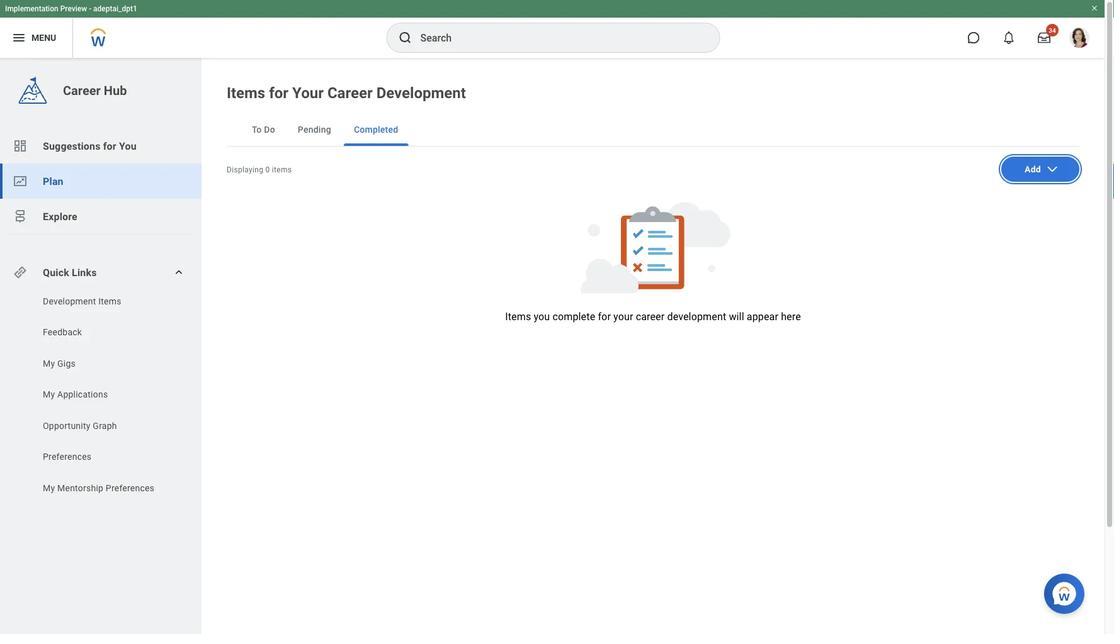 Task type: vqa. For each thing, say whether or not it's contained in the screenshot.
Talent Marketplace Participation element
no



Task type: locate. For each thing, give the bounding box(es) containing it.
development down quick links
[[43, 296, 96, 307]]

gigs
[[57, 359, 76, 369]]

my down my gigs
[[43, 390, 55, 400]]

items down quick links element
[[98, 296, 121, 307]]

explore link
[[0, 199, 202, 234]]

development
[[376, 84, 466, 102], [43, 296, 96, 307]]

my applications link
[[42, 389, 171, 401]]

34
[[1049, 26, 1056, 34]]

quick links
[[43, 267, 97, 279]]

suggestions for you
[[43, 140, 137, 152]]

my gigs
[[43, 359, 76, 369]]

your
[[292, 84, 324, 102]]

do
[[264, 124, 275, 135]]

for left "you"
[[103, 140, 116, 152]]

0 horizontal spatial items
[[98, 296, 121, 307]]

1 vertical spatial items
[[98, 296, 121, 307]]

completed
[[354, 124, 398, 135]]

1 vertical spatial preferences
[[106, 483, 154, 494]]

0 horizontal spatial preferences
[[43, 452, 92, 463]]

-
[[89, 4, 91, 13]]

for inside suggestions for you link
[[103, 140, 116, 152]]

my left mentorship
[[43, 483, 55, 494]]

1 horizontal spatial items
[[227, 84, 265, 102]]

justify image
[[11, 30, 26, 45]]

development items
[[43, 296, 121, 307]]

list containing suggestions for you
[[0, 128, 202, 234]]

2 vertical spatial my
[[43, 483, 55, 494]]

0 vertical spatial list
[[0, 128, 202, 234]]

applications
[[57, 390, 108, 400]]

career left hub on the top of the page
[[63, 83, 101, 98]]

opportunity graph
[[43, 421, 117, 431]]

suggestions for you link
[[0, 128, 202, 164]]

plan
[[43, 175, 63, 187]]

0 vertical spatial development
[[376, 84, 466, 102]]

0 horizontal spatial career
[[63, 83, 101, 98]]

my left gigs
[[43, 359, 55, 369]]

3 my from the top
[[43, 483, 55, 494]]

items inside list
[[98, 296, 121, 307]]

career right your
[[327, 84, 373, 102]]

for left your
[[269, 84, 289, 102]]

inbox large image
[[1038, 31, 1051, 44]]

0 horizontal spatial for
[[103, 140, 116, 152]]

items for items you complete for your career development will appear here
[[505, 311, 531, 323]]

0 vertical spatial items
[[227, 84, 265, 102]]

my inside the my mentorship preferences link
[[43, 483, 55, 494]]

0 vertical spatial my
[[43, 359, 55, 369]]

items
[[227, 84, 265, 102], [98, 296, 121, 307], [505, 311, 531, 323]]

preview
[[60, 4, 87, 13]]

completed button
[[344, 113, 408, 146]]

preferences down opportunity
[[43, 452, 92, 463]]

quick
[[43, 267, 69, 279]]

0 vertical spatial for
[[269, 84, 289, 102]]

tab list
[[227, 113, 1079, 147]]

1 vertical spatial development
[[43, 296, 96, 307]]

2 horizontal spatial items
[[505, 311, 531, 323]]

1 horizontal spatial career
[[327, 84, 373, 102]]

2 horizontal spatial for
[[598, 311, 611, 323]]

for
[[269, 84, 289, 102], [103, 140, 116, 152], [598, 311, 611, 323]]

my inside 'my gigs' link
[[43, 359, 55, 369]]

1 horizontal spatial for
[[269, 84, 289, 102]]

tab list containing to do
[[227, 113, 1079, 147]]

implementation
[[5, 4, 58, 13]]

2 vertical spatial for
[[598, 311, 611, 323]]

my inside my applications link
[[43, 390, 55, 400]]

your
[[613, 311, 633, 323]]

my mentorship preferences link
[[42, 482, 171, 495]]

for for your
[[269, 84, 289, 102]]

career
[[636, 311, 665, 323]]

for left the your
[[598, 311, 611, 323]]

graph
[[93, 421, 117, 431]]

menu
[[31, 33, 56, 43]]

preferences
[[43, 452, 92, 463], [106, 483, 154, 494]]

chevron up small image
[[173, 266, 185, 279]]

preferences link
[[42, 451, 171, 464]]

1 list from the top
[[0, 128, 202, 234]]

preferences down preferences link
[[106, 483, 154, 494]]

for for you
[[103, 140, 116, 152]]

1 vertical spatial for
[[103, 140, 116, 152]]

displaying 0 items
[[227, 165, 292, 174]]

items for your career development
[[227, 84, 466, 102]]

Search Workday  search field
[[420, 24, 694, 52]]

2 list from the top
[[0, 295, 202, 498]]

0 horizontal spatial development
[[43, 296, 96, 307]]

items up to
[[227, 84, 265, 102]]

list
[[0, 128, 202, 234], [0, 295, 202, 498]]

career
[[63, 83, 101, 98], [327, 84, 373, 102]]

2 my from the top
[[43, 390, 55, 400]]

feedback link
[[42, 327, 171, 339]]

feedback
[[43, 327, 82, 338]]

2 vertical spatial items
[[505, 311, 531, 323]]

menu button
[[0, 18, 73, 58]]

close environment banner image
[[1091, 4, 1098, 12]]

my
[[43, 359, 55, 369], [43, 390, 55, 400], [43, 483, 55, 494]]

1 vertical spatial my
[[43, 390, 55, 400]]

1 my from the top
[[43, 359, 55, 369]]

search image
[[398, 30, 413, 45]]

items left you
[[505, 311, 531, 323]]

appear
[[747, 311, 778, 323]]

add
[[1025, 164, 1041, 175]]

1 vertical spatial list
[[0, 295, 202, 498]]

notifications large image
[[1003, 31, 1015, 44]]

here
[[781, 311, 801, 323]]

development down search icon
[[376, 84, 466, 102]]

suggestions
[[43, 140, 101, 152]]

0 vertical spatial preferences
[[43, 452, 92, 463]]

development inside list
[[43, 296, 96, 307]]

list containing development items
[[0, 295, 202, 498]]



Task type: describe. For each thing, give the bounding box(es) containing it.
pending
[[298, 124, 331, 135]]

my for my gigs
[[43, 359, 55, 369]]

menu banner
[[0, 0, 1105, 58]]

hub
[[104, 83, 127, 98]]

my gigs link
[[42, 358, 171, 370]]

development
[[667, 311, 726, 323]]

onboarding home image
[[13, 174, 28, 189]]

link image
[[13, 265, 28, 280]]

pending button
[[288, 113, 341, 146]]

my for my mentorship preferences
[[43, 483, 55, 494]]

my applications
[[43, 390, 108, 400]]

quick links element
[[13, 260, 191, 285]]

opportunity
[[43, 421, 90, 431]]

explore
[[43, 211, 77, 223]]

displaying
[[227, 165, 263, 174]]

you
[[534, 311, 550, 323]]

to do
[[252, 124, 275, 135]]

opportunity graph link
[[42, 420, 171, 433]]

add button
[[1001, 157, 1079, 182]]

to do button
[[242, 113, 285, 146]]

chevron down image
[[1046, 163, 1059, 176]]

timeline milestone image
[[13, 209, 28, 224]]

items for items for your career development
[[227, 84, 265, 102]]

complete
[[553, 311, 595, 323]]

career hub
[[63, 83, 127, 98]]

my for my applications
[[43, 390, 55, 400]]

0
[[265, 165, 270, 174]]

1 horizontal spatial preferences
[[106, 483, 154, 494]]

implementation preview -   adeptai_dpt1
[[5, 4, 137, 13]]

34 button
[[1030, 24, 1059, 52]]

to
[[252, 124, 262, 135]]

1 horizontal spatial development
[[376, 84, 466, 102]]

items
[[272, 165, 292, 174]]

will
[[729, 311, 744, 323]]

plan link
[[0, 164, 202, 199]]

adeptai_dpt1
[[93, 4, 137, 13]]

my mentorship preferences
[[43, 483, 154, 494]]

you
[[119, 140, 137, 152]]

profile logan mcneil image
[[1069, 28, 1090, 50]]

items you complete for your career development will appear here
[[505, 311, 801, 323]]

mentorship
[[57, 483, 103, 494]]

links
[[72, 267, 97, 279]]

dashboard image
[[13, 139, 28, 154]]

development items link
[[42, 295, 171, 308]]



